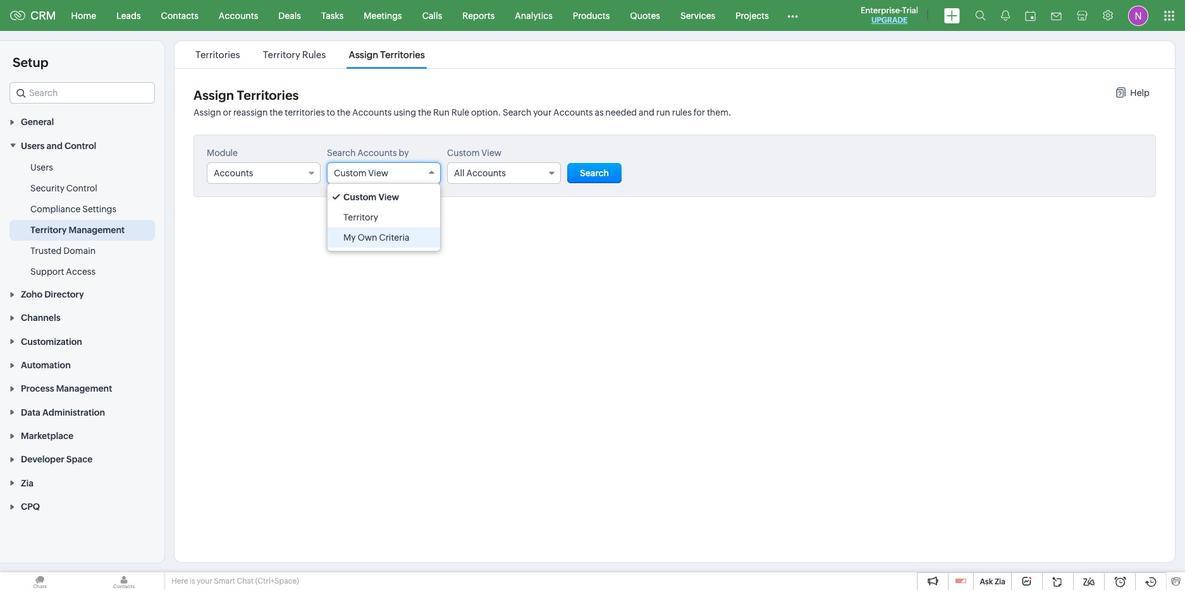 Task type: vqa. For each thing, say whether or not it's contained in the screenshot.
logo
no



Task type: describe. For each thing, give the bounding box(es) containing it.
process management button
[[0, 377, 164, 401]]

accounts up custom view field
[[357, 148, 397, 158]]

reassign
[[233, 108, 268, 118]]

mails element
[[1043, 1, 1069, 30]]

territory rules
[[263, 49, 326, 60]]

territories down accounts 'link'
[[195, 49, 240, 60]]

calls link
[[412, 0, 452, 31]]

territory for territory management
[[30, 225, 67, 235]]

help
[[1130, 88, 1150, 98]]

zoho directory
[[21, 290, 84, 300]]

leads link
[[106, 0, 151, 31]]

security control
[[30, 183, 97, 193]]

data
[[21, 408, 40, 418]]

as
[[595, 108, 604, 118]]

home link
[[61, 0, 106, 31]]

channels
[[21, 313, 61, 323]]

analytics
[[515, 10, 553, 21]]

access
[[66, 267, 96, 277]]

list containing territories
[[184, 41, 436, 68]]

assign or reassign the territories to the accounts using the run rule option. search your accounts as needed and run rules for them.
[[194, 108, 731, 118]]

support access
[[30, 267, 96, 277]]

all accounts
[[454, 168, 506, 178]]

settings
[[82, 204, 116, 214]]

ask zia
[[980, 578, 1006, 587]]

deals
[[278, 10, 301, 21]]

leads
[[116, 10, 141, 21]]

accounts inside "field"
[[466, 168, 506, 178]]

my own criteria
[[343, 233, 409, 243]]

automation
[[21, 361, 71, 371]]

meetings link
[[354, 0, 412, 31]]

1 horizontal spatial search
[[503, 108, 531, 118]]

territory rules link
[[261, 49, 328, 60]]

2 the from the left
[[337, 108, 350, 118]]

them.
[[707, 108, 731, 118]]

and inside dropdown button
[[47, 141, 63, 151]]

0 vertical spatial assign
[[349, 49, 378, 60]]

my
[[343, 233, 356, 243]]

territory management link
[[30, 224, 125, 236]]

space
[[66, 455, 93, 465]]

chats image
[[0, 573, 80, 591]]

ask
[[980, 578, 993, 587]]

projects
[[736, 10, 769, 21]]

1 horizontal spatial and
[[639, 108, 654, 118]]

0 vertical spatial custom
[[447, 148, 480, 158]]

trusted domain
[[30, 246, 96, 256]]

accounts down module
[[214, 168, 253, 178]]

1 the from the left
[[270, 108, 283, 118]]

data administration button
[[0, 401, 164, 424]]

accounts inside 'link'
[[219, 10, 258, 21]]

analytics link
[[505, 0, 563, 31]]

users for users
[[30, 162, 53, 172]]

run
[[433, 108, 450, 118]]

trial
[[902, 6, 918, 15]]

developer space button
[[0, 448, 164, 471]]

search accounts by
[[327, 148, 409, 158]]

tasks link
[[311, 0, 354, 31]]

create menu image
[[944, 8, 960, 23]]

2 vertical spatial custom
[[343, 192, 377, 202]]

Search text field
[[10, 83, 154, 103]]

territories
[[285, 108, 325, 118]]

1 horizontal spatial zia
[[995, 578, 1006, 587]]

users for users and control
[[21, 141, 45, 151]]

profile element
[[1121, 0, 1156, 31]]

(ctrl+space)
[[255, 577, 299, 586]]

rule
[[451, 108, 469, 118]]

territory management
[[30, 225, 125, 235]]

general
[[21, 117, 54, 127]]

administration
[[42, 408, 105, 418]]

users and control region
[[0, 157, 164, 282]]

search button
[[567, 163, 622, 183]]

meetings
[[364, 10, 402, 21]]

all
[[454, 168, 465, 178]]

process
[[21, 384, 54, 394]]

option.
[[471, 108, 501, 118]]

create menu element
[[937, 0, 968, 31]]

deals link
[[268, 0, 311, 31]]

territory for territory rules
[[263, 49, 300, 60]]

support access link
[[30, 265, 96, 278]]

services
[[680, 10, 715, 21]]

zoho directory button
[[0, 282, 164, 306]]

products
[[573, 10, 610, 21]]

crm
[[30, 9, 56, 22]]

users and control
[[21, 141, 96, 151]]

module
[[207, 148, 238, 158]]

territories link
[[194, 49, 242, 60]]

compliance settings
[[30, 204, 116, 214]]

customization button
[[0, 330, 164, 353]]

upgrade
[[871, 16, 908, 25]]

cpq
[[21, 502, 40, 512]]

0 vertical spatial view
[[481, 148, 502, 158]]

1 vertical spatial your
[[197, 577, 212, 586]]

1 horizontal spatial your
[[533, 108, 552, 118]]

marketplace
[[21, 431, 73, 441]]

signals element
[[994, 0, 1018, 31]]

users link
[[30, 161, 53, 174]]



Task type: locate. For each thing, give the bounding box(es) containing it.
view down custom view field
[[378, 192, 399, 202]]

management for process management
[[56, 384, 112, 394]]

None field
[[9, 82, 155, 104]]

list box containing custom view
[[328, 184, 440, 251]]

0 vertical spatial assign territories
[[349, 49, 425, 60]]

users inside region
[[30, 162, 53, 172]]

custom down custom view field
[[343, 192, 377, 202]]

search down to on the top left
[[327, 148, 356, 158]]

control
[[65, 141, 96, 151], [66, 183, 97, 193]]

the left run
[[418, 108, 431, 118]]

mails image
[[1051, 12, 1062, 20]]

users up users link
[[21, 141, 45, 151]]

assign up or
[[194, 88, 234, 102]]

1 vertical spatial zia
[[995, 578, 1006, 587]]

territories up reassign
[[237, 88, 299, 102]]

1 vertical spatial assign
[[194, 88, 234, 102]]

3 the from the left
[[418, 108, 431, 118]]

management for territory management
[[69, 225, 125, 235]]

using
[[394, 108, 416, 118]]

0 vertical spatial custom view
[[447, 148, 502, 158]]

zia up cpq
[[21, 479, 33, 489]]

0 vertical spatial zia
[[21, 479, 33, 489]]

profile image
[[1128, 5, 1148, 26]]

2 horizontal spatial territory
[[343, 212, 378, 223]]

1 vertical spatial search
[[327, 148, 356, 158]]

0 vertical spatial management
[[69, 225, 125, 235]]

crm link
[[10, 9, 56, 22]]

1 vertical spatial territory
[[343, 212, 378, 223]]

custom view down custom view field
[[343, 192, 399, 202]]

or
[[223, 108, 232, 118]]

0 vertical spatial control
[[65, 141, 96, 151]]

developer
[[21, 455, 64, 465]]

security
[[30, 183, 64, 193]]

contacts image
[[84, 573, 164, 591]]

0 horizontal spatial zia
[[21, 479, 33, 489]]

projects link
[[726, 0, 779, 31]]

developer space
[[21, 455, 93, 465]]

0 horizontal spatial the
[[270, 108, 283, 118]]

your right option.
[[533, 108, 552, 118]]

control down general dropdown button
[[65, 141, 96, 151]]

2 horizontal spatial the
[[418, 108, 431, 118]]

custom view up the all accounts
[[447, 148, 502, 158]]

assign left or
[[194, 108, 221, 118]]

to
[[327, 108, 335, 118]]

0 vertical spatial territory
[[263, 49, 300, 60]]

1 horizontal spatial the
[[337, 108, 350, 118]]

automation button
[[0, 353, 164, 377]]

management down settings
[[69, 225, 125, 235]]

setup
[[13, 55, 48, 70]]

accounts left "as"
[[553, 108, 593, 118]]

home
[[71, 10, 96, 21]]

here
[[171, 577, 188, 586]]

here is your smart chat (ctrl+space)
[[171, 577, 299, 586]]

contacts link
[[151, 0, 209, 31]]

control inside region
[[66, 183, 97, 193]]

assign territories
[[349, 49, 425, 60], [194, 88, 299, 102]]

view down search accounts by
[[368, 168, 388, 178]]

compliance settings link
[[30, 203, 116, 215]]

custom view inside field
[[334, 168, 388, 178]]

2 horizontal spatial search
[[580, 168, 609, 178]]

2 vertical spatial assign
[[194, 108, 221, 118]]

reports link
[[452, 0, 505, 31]]

search right option.
[[503, 108, 531, 118]]

custom up all
[[447, 148, 480, 158]]

list box
[[328, 184, 440, 251]]

2 vertical spatial view
[[378, 192, 399, 202]]

territory up trusted
[[30, 225, 67, 235]]

management inside process management dropdown button
[[56, 384, 112, 394]]

users and control button
[[0, 134, 164, 157]]

custom view down search accounts by
[[334, 168, 388, 178]]

trusted domain link
[[30, 245, 96, 257]]

run
[[656, 108, 670, 118]]

accounts left using
[[352, 108, 392, 118]]

territory left "rules"
[[263, 49, 300, 60]]

1 horizontal spatial territory
[[263, 49, 300, 60]]

accounts right all
[[466, 168, 506, 178]]

1 vertical spatial and
[[47, 141, 63, 151]]

reports
[[462, 10, 495, 21]]

territories down meetings link
[[380, 49, 425, 60]]

directory
[[44, 290, 84, 300]]

quotes link
[[620, 0, 670, 31]]

channels button
[[0, 306, 164, 330]]

assign
[[349, 49, 378, 60], [194, 88, 234, 102], [194, 108, 221, 118]]

tasks
[[321, 10, 344, 21]]

view inside list box
[[378, 192, 399, 202]]

0 horizontal spatial assign territories
[[194, 88, 299, 102]]

0 vertical spatial search
[[503, 108, 531, 118]]

and up users link
[[47, 141, 63, 151]]

contacts
[[161, 10, 198, 21]]

2 vertical spatial custom view
[[343, 192, 399, 202]]

All Accounts field
[[447, 163, 561, 184]]

0 horizontal spatial and
[[47, 141, 63, 151]]

1 vertical spatial assign territories
[[194, 88, 299, 102]]

signals image
[[1001, 10, 1010, 21]]

zia right ask
[[995, 578, 1006, 587]]

enterprise-trial upgrade
[[861, 6, 918, 25]]

Custom View field
[[327, 163, 441, 184]]

criteria
[[379, 233, 409, 243]]

territory up own
[[343, 212, 378, 223]]

1 horizontal spatial assign territories
[[349, 49, 425, 60]]

search element
[[968, 0, 994, 31]]

accounts
[[219, 10, 258, 21], [352, 108, 392, 118], [553, 108, 593, 118], [357, 148, 397, 158], [214, 168, 253, 178], [466, 168, 506, 178]]

view up the all accounts
[[481, 148, 502, 158]]

territory inside users and control region
[[30, 225, 67, 235]]

search for search accounts by
[[327, 148, 356, 158]]

0 horizontal spatial your
[[197, 577, 212, 586]]

own
[[358, 233, 377, 243]]

Other Modules field
[[779, 5, 806, 26]]

data administration
[[21, 408, 105, 418]]

0 horizontal spatial territory
[[30, 225, 67, 235]]

search down "as"
[[580, 168, 609, 178]]

territory
[[263, 49, 300, 60], [343, 212, 378, 223], [30, 225, 67, 235]]

and
[[639, 108, 654, 118], [47, 141, 63, 151]]

list
[[184, 41, 436, 68]]

domain
[[63, 246, 96, 256]]

assign territories up reassign
[[194, 88, 299, 102]]

enterprise-
[[861, 6, 902, 15]]

territory for territory
[[343, 212, 378, 223]]

control up compliance settings
[[66, 183, 97, 193]]

and left run
[[639, 108, 654, 118]]

calendar image
[[1025, 10, 1036, 21]]

search image
[[975, 10, 986, 21]]

quotes
[[630, 10, 660, 21]]

2 vertical spatial search
[[580, 168, 609, 178]]

zia inside dropdown button
[[21, 479, 33, 489]]

1 vertical spatial management
[[56, 384, 112, 394]]

process management
[[21, 384, 112, 394]]

calls
[[422, 10, 442, 21]]

accounts up territories link
[[219, 10, 258, 21]]

1 vertical spatial view
[[368, 168, 388, 178]]

support
[[30, 267, 64, 277]]

by
[[399, 148, 409, 158]]

products link
[[563, 0, 620, 31]]

territories
[[195, 49, 240, 60], [380, 49, 425, 60], [237, 88, 299, 102]]

is
[[190, 577, 195, 586]]

your right is
[[197, 577, 212, 586]]

1 vertical spatial control
[[66, 183, 97, 193]]

trusted
[[30, 246, 62, 256]]

1 vertical spatial custom view
[[334, 168, 388, 178]]

your
[[533, 108, 552, 118], [197, 577, 212, 586]]

customization
[[21, 337, 82, 347]]

search
[[503, 108, 531, 118], [327, 148, 356, 158], [580, 168, 609, 178]]

assign territories link
[[347, 49, 427, 60]]

search for search
[[580, 168, 609, 178]]

smart
[[214, 577, 235, 586]]

0 horizontal spatial search
[[327, 148, 356, 158]]

general button
[[0, 110, 164, 134]]

for
[[694, 108, 705, 118]]

the
[[270, 108, 283, 118], [337, 108, 350, 118], [418, 108, 431, 118]]

custom inside field
[[334, 168, 367, 178]]

management
[[69, 225, 125, 235], [56, 384, 112, 394]]

users inside dropdown button
[[21, 141, 45, 151]]

the right reassign
[[270, 108, 283, 118]]

control inside dropdown button
[[65, 141, 96, 151]]

needed
[[605, 108, 637, 118]]

marketplace button
[[0, 424, 164, 448]]

rules
[[302, 49, 326, 60]]

services link
[[670, 0, 726, 31]]

search inside button
[[580, 168, 609, 178]]

custom down search accounts by
[[334, 168, 367, 178]]

assign down meetings link
[[349, 49, 378, 60]]

cpq button
[[0, 495, 164, 519]]

assign territories down meetings link
[[349, 49, 425, 60]]

custom
[[447, 148, 480, 158], [334, 168, 367, 178], [343, 192, 377, 202]]

0 vertical spatial your
[[533, 108, 552, 118]]

chat
[[237, 577, 254, 586]]

management up data administration dropdown button at left
[[56, 384, 112, 394]]

0 vertical spatial users
[[21, 141, 45, 151]]

view inside field
[[368, 168, 388, 178]]

2 vertical spatial territory
[[30, 225, 67, 235]]

management inside the territory management link
[[69, 225, 125, 235]]

1 vertical spatial custom
[[334, 168, 367, 178]]

rules
[[672, 108, 692, 118]]

0 vertical spatial and
[[639, 108, 654, 118]]

the right to on the top left
[[337, 108, 350, 118]]

users up security
[[30, 162, 53, 172]]

1 vertical spatial users
[[30, 162, 53, 172]]



